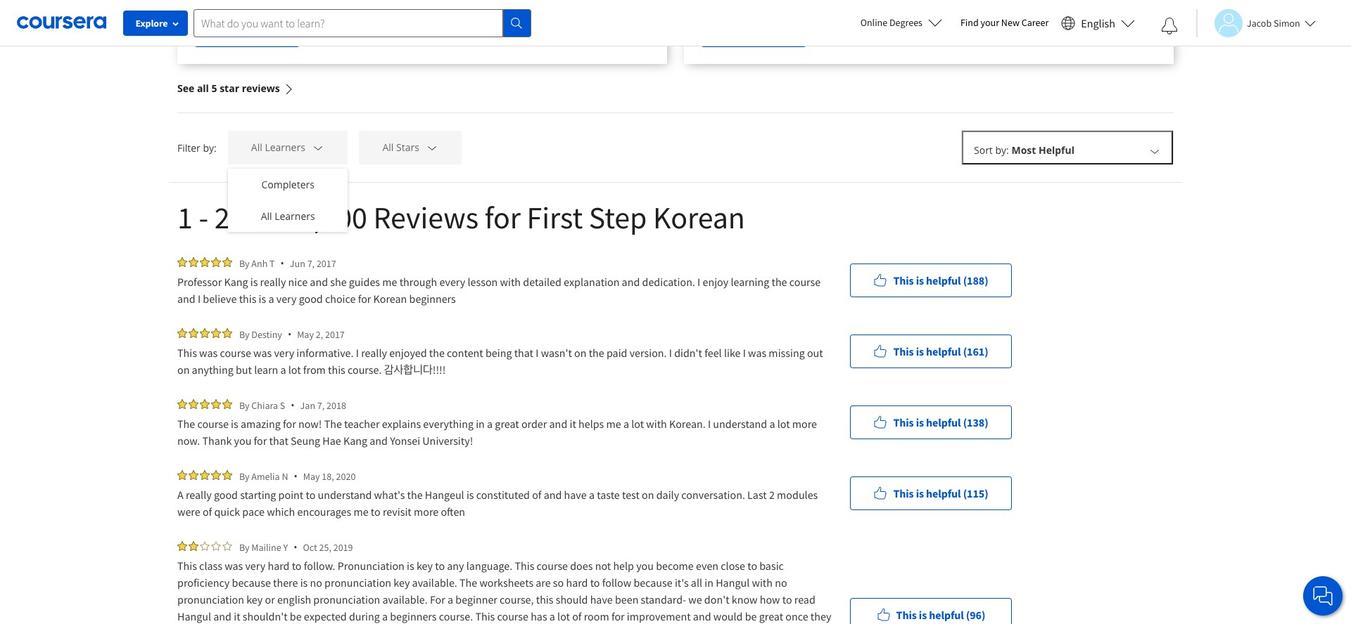 Task type: describe. For each thing, give the bounding box(es) containing it.
but
[[236, 363, 252, 377]]

for down by chiara s • jan 7, 2018
[[283, 417, 296, 431]]

i left the 'wasn't'
[[536, 346, 539, 360]]

i inside the course is amazing for now! the teacher explains everything in a great order and it helps me a lot with korean. i understand a lot more now. thank you for that seung hae kang and yonsei university!
[[708, 417, 711, 431]]

learners inside all learners menu item
[[275, 210, 315, 223]]

not
[[595, 560, 611, 574]]

explore button
[[123, 11, 188, 36]]

was up anything
[[199, 346, 218, 360]]

the inside professor kang is really nice and she guides me through every lesson with detailed explanation and dedication. i enjoy learning the course and i believe this is a very good choice for korean beginners
[[772, 275, 787, 289]]

this for this is helpful (161)
[[893, 345, 914, 359]]

all stars
[[382, 141, 419, 154]]

this for this is helpful (96)
[[896, 608, 917, 623]]

all learners button
[[228, 131, 348, 165]]

version.
[[630, 346, 667, 360]]

degrees
[[890, 16, 923, 29]]

amazing
[[241, 417, 281, 431]]

find your new career
[[961, 16, 1049, 29]]

explore
[[135, 17, 168, 30]]

1 horizontal spatial on
[[574, 346, 587, 360]]

0 horizontal spatial the
[[177, 417, 195, 431]]

proficiency
[[177, 576, 230, 590]]

like
[[724, 346, 741, 360]]

this for this was course was very informative. i really enjoyed the content being that i wasn't on the paid version. i didn't feel like i was missing out on anything but learn a lot from this course. 감사합니다!!!!
[[177, 346, 197, 360]]

this inside this was course was very informative. i really enjoyed the content being that i wasn't on the paid version. i didn't feel like i was missing out on anything but learn a lot from this course. 감사합니다!!!!
[[328, 363, 345, 377]]

chevron down image for stars
[[426, 142, 439, 154]]

learners inside all learners dropdown button
[[265, 141, 305, 154]]

kang inside professor kang is really nice and she guides me through every lesson with detailed explanation and dedication. i enjoy learning the course and i believe this is a very good choice for korean beginners
[[224, 275, 248, 289]]

become
[[656, 560, 694, 574]]

revisit
[[383, 505, 412, 519]]

language.
[[466, 560, 513, 574]]

informative.
[[297, 346, 354, 360]]

coursera image
[[17, 11, 106, 34]]

career
[[1022, 16, 1049, 29]]

2 no from the left
[[775, 576, 787, 590]]

1 horizontal spatial the
[[324, 417, 342, 431]]

it inside the course is amazing for now! the teacher explains everything in a great order and it helps me a lot with korean. i understand a lot more now. thank you for that seung hae kang and yonsei university!
[[570, 417, 576, 431]]

see all 5 star reviews button
[[177, 64, 294, 113]]

anh
[[252, 257, 268, 270]]

filter
[[177, 141, 200, 154]]

is inside a really good starting point to understand what's the hangeul is constituted of and have a taste test on daily conversation. last 2 modules were of quick pace which encourages me to revisit more often
[[467, 488, 474, 503]]

is inside button
[[916, 345, 924, 359]]

are
[[536, 576, 551, 590]]

really inside this was course was very informative. i really enjoyed the content being that i wasn't on the paid version. i didn't feel like i was missing out on anything but learn a lot from this course. 감사합니다!!!!
[[361, 346, 387, 360]]

7, for now!
[[317, 399, 325, 412]]

2 star image from the left
[[211, 542, 221, 552]]

10,000
[[283, 198, 367, 237]]

so
[[553, 576, 564, 590]]

was up learn
[[253, 346, 272, 360]]

course inside this was course was very informative. i really enjoyed the content being that i wasn't on the paid version. i didn't feel like i was missing out on anything but learn a lot from this course. 감사합니다!!!!
[[220, 346, 251, 360]]

7, for and
[[307, 257, 315, 270]]

dedication.
[[642, 275, 695, 289]]

y
[[283, 542, 288, 554]]

and left dedication. on the top of page
[[622, 275, 640, 289]]

1
[[177, 198, 193, 237]]

follow.
[[304, 560, 335, 574]]

to left basic
[[748, 560, 757, 574]]

there
[[273, 576, 298, 590]]

last
[[747, 488, 767, 503]]

2 horizontal spatial chevron down image
[[1149, 145, 1161, 158]]

good inside a really good starting point to understand what's the hangeul is constituted of and have a taste test on daily conversation. last 2 modules were of quick pace which encourages me to revisit more often
[[214, 488, 238, 503]]

this is helpful (161) button
[[850, 335, 1012, 368]]

step
[[589, 198, 647, 237]]

during
[[349, 610, 380, 624]]

enjoy
[[703, 275, 729, 289]]

1 no from the left
[[310, 576, 322, 590]]

i right informative.
[[356, 346, 359, 360]]

to down 'by mailine y • oct 25, 2019'
[[292, 560, 302, 574]]

was inside this class was very hard to follow. pronunciation is key to any language. this course does not help you become even close to basic proficiency because there is no pronunciation key available. the worksheets are so hard to follow because it's all in hangul with no pronunciation key or english pronunciation available. for a beginner course, this should have been standard- we don't know how to read hangul and it shouldn't be expected during a beginners course. this course has a lot of room for improvement and would be great once t
[[225, 560, 243, 574]]

the inside this class was very hard to follow. pronunciation is key to any language. this course does not help you become even close to basic proficiency because there is no pronunciation key available. the worksheets are so hard to follow because it's all in hangul with no pronunciation key or english pronunciation available. for a beginner course, this should have been standard- we don't know how to read hangul and it shouldn't be expected during a beginners course. this course has a lot of room for improvement and would be great once t
[[460, 576, 477, 590]]

have inside a really good starting point to understand what's the hangeul is constituted of and have a taste test on daily conversation. last 2 modules were of quick pace which encourages me to revisit more often
[[564, 488, 587, 503]]

point
[[278, 488, 304, 503]]

expected
[[304, 610, 347, 624]]

all inside menu item
[[261, 210, 272, 223]]

don't
[[704, 593, 730, 607]]

you inside this class was very hard to follow. pronunciation is key to any language. this course does not help you become even close to basic proficiency because there is no pronunciation key available. the worksheets are so hard to follow because it's all in hangul with no pronunciation key or english pronunciation available. for a beginner course, this should have been standard- we don't know how to read hangul and it shouldn't be expected during a beginners course. this course has a lot of room for improvement and would be great once t
[[636, 560, 654, 574]]

1 vertical spatial available.
[[383, 593, 428, 607]]

of inside this class was very hard to follow. pronunciation is key to any language. this course does not help you become even close to basic proficiency because there is no pronunciation key available. the worksheets are so hard to follow because it's all in hangul with no pronunciation key or english pronunciation available. for a beginner course, this should have been standard- we don't know how to read hangul and it shouldn't be expected during a beginners course. this course has a lot of room for improvement and would be great once t
[[572, 610, 582, 624]]

didn't
[[674, 346, 702, 360]]

mailine
[[252, 542, 281, 554]]

pace
[[242, 505, 265, 519]]

pronunciation up during
[[313, 593, 380, 607]]

(161)
[[963, 345, 989, 359]]

a inside this was course was very informative. i really enjoyed the content being that i wasn't on the paid version. i didn't feel like i was missing out on anything but learn a lot from this course. 감사합니다!!!!
[[280, 363, 286, 377]]

with inside this class was very hard to follow. pronunciation is key to any language. this course does not help you become even close to basic proficiency because there is no pronunciation key available. the worksheets are so hard to follow because it's all in hangul with no pronunciation key or english pronunciation available. for a beginner course, this should have been standard- we don't know how to read hangul and it shouldn't be expected during a beginners course. this course has a lot of room for improvement and would be great once t
[[752, 576, 773, 590]]

2017 inside by destiny • may 2, 2017
[[325, 328, 345, 341]]

lot inside this class was very hard to follow. pronunciation is key to any language. this course does not help you become even close to basic proficiency because there is no pronunciation key available. the worksheets are so hard to follow because it's all in hangul with no pronunciation key or english pronunciation available. for a beginner course, this should have been standard- we don't know how to read hangul and it shouldn't be expected during a beginners course. this course has a lot of room for improvement and would be great once t
[[557, 610, 570, 624]]

you inside the course is amazing for now! the teacher explains everything in a great order and it helps me a lot with korean. i understand a lot more now. thank you for that seung hae kang and yonsei university!
[[234, 434, 252, 448]]

paid
[[607, 346, 627, 360]]

we
[[689, 593, 702, 607]]

by for very
[[239, 542, 250, 554]]

by anh t • jun 7, 2017
[[239, 257, 336, 270]]

helpful? button
[[194, 13, 300, 47]]

jacob
[[1247, 17, 1272, 29]]

find your new career link
[[954, 14, 1056, 32]]

oct
[[303, 542, 317, 554]]

the left paid
[[589, 346, 604, 360]]

she
[[330, 275, 347, 289]]

university!
[[422, 434, 473, 448]]

me inside professor kang is really nice and she guides me through every lesson with detailed explanation and dedication. i enjoy learning the course and i believe this is a very good choice for korean beginners
[[382, 275, 397, 289]]

shouldn't
[[243, 610, 288, 624]]

helpful for (115)
[[926, 487, 961, 501]]

now.
[[177, 434, 200, 448]]

english
[[1081, 16, 1116, 30]]

in inside this class was very hard to follow. pronunciation is key to any language. this course does not help you become even close to basic proficiency because there is no pronunciation key available. the worksheets are so hard to follow because it's all in hangul with no pronunciation key or english pronunciation available. for a beginner course, this should have been standard- we don't know how to read hangul and it shouldn't be expected during a beginners course. this course has a lot of room for improvement and would be great once t
[[705, 576, 714, 590]]

follow
[[602, 576, 631, 590]]

a inside a really good starting point to understand what's the hangeul is constituted of and have a taste test on daily conversation. last 2 modules were of quick pace which encourages me to revisit more often
[[589, 488, 595, 503]]

menu containing completers
[[228, 169, 348, 232]]

or
[[265, 593, 275, 607]]

jan
[[300, 399, 315, 412]]

more inside a really good starting point to understand what's the hangeul is constituted of and have a taste test on daily conversation. last 2 modules were of quick pace which encourages me to revisit more often
[[414, 505, 439, 519]]

star image
[[222, 542, 232, 552]]

conversation.
[[682, 488, 745, 503]]

reviews
[[242, 82, 280, 95]]

1 be from the left
[[290, 610, 302, 624]]

me inside the course is amazing for now! the teacher explains everything in a great order and it helps me a lot with korean. i understand a lot more now. thank you for that seung hae kang and yonsei university!
[[606, 417, 621, 431]]

and down we
[[693, 610, 711, 624]]

with inside the course is amazing for now! the teacher explains everything in a great order and it helps me a lot with korean. i understand a lot more now. thank you for that seung hae kang and yonsei university!
[[646, 417, 667, 431]]

pronunciation down proficiency
[[177, 593, 244, 607]]

2 be from the left
[[745, 610, 757, 624]]

1 horizontal spatial hangul
[[716, 576, 750, 590]]

english
[[277, 593, 311, 607]]

beginners inside professor kang is really nice and she guides me through every lesson with detailed explanation and dedication. i enjoy learning the course and i believe this is a very good choice for korean beginners
[[409, 292, 456, 306]]

helpful for (161)
[[926, 345, 961, 359]]

is inside the course is amazing for now! the teacher explains everything in a great order and it helps me a lot with korean. i understand a lot more now. thank you for that seung hae kang and yonsei university!
[[231, 417, 238, 431]]

quick
[[214, 505, 240, 519]]

a
[[177, 488, 183, 503]]

test
[[622, 488, 640, 503]]

0 horizontal spatial hangul
[[177, 610, 211, 624]]

a inside professor kang is really nice and she guides me through every lesson with detailed explanation and dedication. i enjoy learning the course and i believe this is a very good choice for korean beginners
[[268, 292, 274, 306]]

this is helpful (161)
[[893, 345, 989, 359]]

by for starting
[[239, 470, 250, 483]]

jacob simon button
[[1196, 9, 1316, 37]]

enjoyed
[[389, 346, 427, 360]]

2,
[[316, 328, 323, 341]]

has
[[531, 610, 547, 624]]

this was course was very informative. i really enjoyed the content being that i wasn't on the paid version. i didn't feel like i was missing out on anything but learn a lot from this course. 감사합니다!!!!
[[177, 346, 825, 377]]

great inside the course is amazing for now! the teacher explains everything in a great order and it helps me a lot with korean. i understand a lot more now. thank you for that seung hae kang and yonsei university!
[[495, 417, 519, 431]]

to right point
[[306, 488, 316, 503]]

that inside the course is amazing for now! the teacher explains everything in a great order and it helps me a lot with korean. i understand a lot more now. thank you for that seung hae kang and yonsei university!
[[269, 434, 288, 448]]

this for this is helpful (138)
[[893, 416, 914, 430]]

and down proficiency
[[213, 610, 232, 624]]

completers menu item
[[228, 169, 348, 201]]

have inside this class was very hard to follow. pronunciation is key to any language. this course does not help you become even close to basic proficiency because there is no pronunciation key available. the worksheets are so hard to follow because it's all in hangul with no pronunciation key or english pronunciation available. for a beginner course, this should have been standard- we don't know how to read hangul and it shouldn't be expected during a beginners course. this course has a lot of room for improvement and would be great once t
[[590, 593, 613, 607]]

very inside this was course was very informative. i really enjoyed the content being that i wasn't on the paid version. i didn't feel like i was missing out on anything but learn a lot from this course. 감사합니다!!!!
[[274, 346, 294, 360]]

really inside professor kang is really nice and she guides me through every lesson with detailed explanation and dedication. i enjoy learning the course and i believe this is a very good choice for korean beginners
[[260, 275, 286, 289]]

close
[[721, 560, 745, 574]]

• right destiny
[[288, 328, 291, 341]]

online degrees
[[860, 16, 923, 29]]

-
[[199, 198, 208, 237]]

this for this is helpful (115)
[[893, 487, 914, 501]]

t
[[270, 257, 275, 270]]

for inside professor kang is really nice and she guides me through every lesson with detailed explanation and dedication. i enjoy learning the course and i believe this is a very good choice for korean beginners
[[358, 292, 371, 306]]

i left the enjoy
[[698, 275, 700, 289]]

course. inside this class was very hard to follow. pronunciation is key to any language. this course does not help you become even close to basic proficiency because there is no pronunciation key available. the worksheets are so hard to follow because it's all in hangul with no pronunciation key or english pronunciation available. for a beginner course, this should have been standard- we don't know how to read hangul and it shouldn't be expected during a beginners course. this course has a lot of room for improvement and would be great once t
[[439, 610, 473, 624]]

1 star image from the left
[[200, 542, 210, 552]]

the inside a really good starting point to understand what's the hangeul is constituted of and have a taste test on daily conversation. last 2 modules were of quick pace which encourages me to revisit more often
[[407, 488, 423, 503]]

course inside professor kang is really nice and she guides me through every lesson with detailed explanation and dedication. i enjoy learning the course and i believe this is a very good choice for korean beginners
[[789, 275, 821, 289]]

i left didn't
[[669, 346, 672, 360]]

on inside a really good starting point to understand what's the hangeul is constituted of and have a taste test on daily conversation. last 2 modules were of quick pace which encourages me to revisit more often
[[642, 488, 654, 503]]

what's
[[374, 488, 405, 503]]

every
[[439, 275, 465, 289]]

anything
[[192, 363, 234, 377]]



Task type: vqa. For each thing, say whether or not it's contained in the screenshot.
'Data Science Math Skills'
no



Task type: locate. For each thing, give the bounding box(es) containing it.
1 vertical spatial you
[[636, 560, 654, 574]]

great left order
[[495, 417, 519, 431]]

5 by from the top
[[239, 542, 250, 554]]

the up 감사합니다!!!!
[[429, 346, 445, 360]]

0 horizontal spatial it
[[234, 610, 240, 624]]

helpful for (188)
[[926, 273, 961, 288]]

0 vertical spatial me
[[382, 275, 397, 289]]

learn
[[254, 363, 278, 377]]

1 vertical spatial 7,
[[317, 399, 325, 412]]

5
[[212, 82, 217, 95]]

1 vertical spatial beginners
[[390, 610, 437, 624]]

with inside professor kang is really nice and she guides me through every lesson with detailed explanation and dedication. i enjoy learning the course and i believe this is a very good choice for korean beginners
[[500, 275, 521, 289]]

i down professor
[[198, 292, 201, 306]]

0 horizontal spatial no
[[310, 576, 322, 590]]

1 horizontal spatial 7,
[[317, 399, 325, 412]]

1 vertical spatial hard
[[566, 576, 588, 590]]

1 horizontal spatial hard
[[566, 576, 588, 590]]

2017 right 2,
[[325, 328, 345, 341]]

7, inside by anh t • jun 7, 2017
[[307, 257, 315, 270]]

kang
[[224, 275, 248, 289], [343, 434, 367, 448]]

really right a
[[186, 488, 212, 503]]

reviews
[[373, 198, 479, 237]]

beginners down through
[[409, 292, 456, 306]]

1 horizontal spatial have
[[590, 593, 613, 607]]

course down course,
[[497, 610, 529, 624]]

all
[[251, 141, 262, 154], [382, 141, 394, 154], [261, 210, 272, 223]]

really down t
[[260, 275, 286, 289]]

0 vertical spatial you
[[234, 434, 252, 448]]

order
[[521, 417, 547, 431]]

0 horizontal spatial great
[[495, 417, 519, 431]]

in inside the course is amazing for now! the teacher explains everything in a great order and it helps me a lot with korean. i understand a lot more now. thank you for that seung hae kang and yonsei university!
[[476, 417, 485, 431]]

key left any
[[417, 560, 433, 574]]

learners up completers
[[265, 141, 305, 154]]

by for amazing
[[239, 399, 250, 412]]

1 horizontal spatial all
[[691, 576, 702, 590]]

course. inside this was course was very informative. i really enjoyed the content being that i wasn't on the paid version. i didn't feel like i was missing out on anything but learn a lot from this course. 감사합니다!!!!
[[348, 363, 382, 377]]

on right test
[[642, 488, 654, 503]]

0 horizontal spatial on
[[177, 363, 190, 377]]

1 horizontal spatial because
[[634, 576, 673, 590]]

with
[[500, 275, 521, 289], [646, 417, 667, 431], [752, 576, 773, 590]]

1 vertical spatial all
[[691, 576, 702, 590]]

standard-
[[641, 593, 686, 607]]

감사합니다!!!!
[[384, 363, 446, 377]]

all right 25
[[261, 210, 272, 223]]

of right constituted
[[532, 488, 542, 503]]

0 vertical spatial more
[[792, 417, 817, 431]]

1 because from the left
[[232, 576, 271, 590]]

1 vertical spatial hangul
[[177, 610, 211, 624]]

key left "or"
[[246, 593, 263, 607]]

the up revisit
[[407, 488, 423, 503]]

detailed
[[523, 275, 562, 289]]

understand inside the course is amazing for now! the teacher explains everything in a great order and it helps me a lot with korean. i understand a lot more now. thank you for that seung hae kang and yonsei university!
[[713, 417, 767, 431]]

everything
[[423, 417, 474, 431]]

0 horizontal spatial have
[[564, 488, 587, 503]]

1 horizontal spatial course.
[[439, 610, 473, 624]]

kang inside the course is amazing for now! the teacher explains everything in a great order and it helps me a lot with korean. i understand a lot more now. thank you for that seung hae kang and yonsei university!
[[343, 434, 367, 448]]

helpful left (115)
[[926, 487, 961, 501]]

2 vertical spatial me
[[354, 505, 369, 519]]

0 vertical spatial 2017
[[317, 257, 336, 270]]

good inside professor kang is really nice and she guides me through every lesson with detailed explanation and dedication. i enjoy learning the course and i believe this is a very good choice for korean beginners
[[299, 292, 323, 306]]

by destiny • may 2, 2017
[[239, 328, 345, 341]]

it inside this class was very hard to follow. pronunciation is key to any language. this course does not help you become even close to basic proficiency because there is no pronunciation key available. the worksheets are so hard to follow because it's all in hangul with no pronunciation key or english pronunciation available. for a beginner course, this should have been standard- we don't know how to read hangul and it shouldn't be expected during a beginners course. this course has a lot of room for improvement and would be great once t
[[234, 610, 240, 624]]

0 vertical spatial may
[[297, 328, 314, 341]]

course up but
[[220, 346, 251, 360]]

now!
[[298, 417, 322, 431]]

1 vertical spatial understand
[[318, 488, 372, 503]]

1 horizontal spatial me
[[382, 275, 397, 289]]

0 vertical spatial learners
[[265, 141, 305, 154]]

this right the believe in the top of the page
[[239, 292, 256, 306]]

1 horizontal spatial star image
[[211, 542, 221, 552]]

no down basic
[[775, 576, 787, 590]]

hard up there
[[268, 560, 290, 574]]

1 horizontal spatial in
[[705, 576, 714, 590]]

me right helps
[[606, 417, 621, 431]]

What do you want to learn? text field
[[194, 9, 503, 37]]

1 horizontal spatial really
[[260, 275, 286, 289]]

chevron down image inside 'all stars' button
[[426, 142, 439, 154]]

by inside by chiara s • jan 7, 2018
[[239, 399, 250, 412]]

great
[[495, 417, 519, 431], [759, 610, 783, 624]]

0 horizontal spatial with
[[500, 275, 521, 289]]

1 by from the top
[[239, 257, 250, 270]]

1 vertical spatial good
[[214, 488, 238, 503]]

(138)
[[963, 416, 989, 430]]

daily
[[656, 488, 679, 503]]

by inside 'by mailine y • oct 25, 2019'
[[239, 542, 250, 554]]

the up "beginner"
[[460, 576, 477, 590]]

jun
[[290, 257, 305, 270]]

beginner
[[456, 593, 498, 607]]

hard down does
[[566, 576, 588, 590]]

learning
[[731, 275, 769, 289]]

kang up the believe in the top of the page
[[224, 275, 248, 289]]

may
[[297, 328, 314, 341], [303, 470, 320, 483]]

online
[[860, 16, 888, 29]]

0 vertical spatial this
[[239, 292, 256, 306]]

taste
[[597, 488, 620, 503]]

chevron down image
[[312, 142, 325, 154], [426, 142, 439, 154], [1149, 145, 1161, 158]]

korean up the enjoy
[[653, 198, 745, 237]]

and inside a really good starting point to understand what's the hangeul is constituted of and have a taste test on daily conversation. last 2 modules were of quick pace which encourages me to revisit more often
[[544, 488, 562, 503]]

content
[[447, 346, 483, 360]]

this inside professor kang is really nice and she guides me through every lesson with detailed explanation and dedication. i enjoy learning the course and i believe this is a very good choice for korean beginners
[[239, 292, 256, 306]]

2017 inside by anh t • jun 7, 2017
[[317, 257, 336, 270]]

0 vertical spatial all learners
[[251, 141, 305, 154]]

helpful left (161)
[[926, 345, 961, 359]]

0 vertical spatial korean
[[653, 198, 745, 237]]

this is helpful (188)
[[893, 273, 989, 288]]

the up now.
[[177, 417, 195, 431]]

course up so
[[537, 560, 568, 574]]

• right n
[[294, 470, 298, 484]]

see all 5 star reviews
[[177, 82, 280, 95]]

you
[[234, 434, 252, 448], [636, 560, 654, 574]]

by
[[239, 257, 250, 270], [239, 328, 250, 341], [239, 399, 250, 412], [239, 470, 250, 483], [239, 542, 250, 554]]

for left first
[[485, 198, 521, 237]]

0 vertical spatial understand
[[713, 417, 767, 431]]

was down star image
[[225, 560, 243, 574]]

filled star image
[[177, 258, 187, 267], [189, 258, 198, 267], [200, 258, 210, 267], [177, 329, 187, 339], [189, 329, 198, 339], [189, 400, 198, 410], [222, 400, 232, 410], [177, 471, 187, 481], [211, 471, 221, 481], [177, 542, 187, 552]]

0 horizontal spatial kang
[[224, 275, 248, 289]]

helpful for (138)
[[926, 416, 961, 430]]

all for all learners dropdown button
[[251, 141, 262, 154]]

with right lesson
[[500, 275, 521, 289]]

• right s at the left
[[291, 399, 295, 412]]

all inside this class was very hard to follow. pronunciation is key to any language. this course does not help you become even close to basic proficiency because there is no pronunciation key available. the worksheets are so hard to follow because it's all in hangul with no pronunciation key or english pronunciation available. for a beginner course, this should have been standard- we don't know how to read hangul and it shouldn't be expected during a beginners course. this course has a lot of room for improvement and would be great once t
[[691, 576, 702, 590]]

2 horizontal spatial on
[[642, 488, 654, 503]]

0 horizontal spatial more
[[414, 505, 439, 519]]

know
[[732, 593, 758, 607]]

2 horizontal spatial key
[[417, 560, 433, 574]]

chevron down image inside all learners dropdown button
[[312, 142, 325, 154]]

amelia
[[252, 470, 280, 483]]

yonsei
[[390, 434, 420, 448]]

0 vertical spatial that
[[514, 346, 534, 360]]

the right learning
[[772, 275, 787, 289]]

0 horizontal spatial this
[[239, 292, 256, 306]]

by mailine y • oct 25, 2019
[[239, 541, 353, 555]]

chat with us image
[[1312, 586, 1334, 608]]

great inside this class was very hard to follow. pronunciation is key to any language. this course does not help you become even close to basic proficiency because there is no pronunciation key available. the worksheets are so hard to follow because it's all in hangul with no pronunciation key or english pronunciation available. for a beginner course, this should have been standard- we don't know how to read hangul and it shouldn't be expected during a beginners course. this course has a lot of room for improvement and would be great once t
[[759, 610, 783, 624]]

this for this is helpful (188)
[[893, 273, 914, 288]]

in down even
[[705, 576, 714, 590]]

1 vertical spatial really
[[361, 346, 387, 360]]

key down "pronunciation"
[[394, 576, 410, 590]]

course. down for
[[439, 610, 473, 624]]

was right like
[[748, 346, 767, 360]]

0 horizontal spatial that
[[269, 434, 288, 448]]

0 vertical spatial in
[[476, 417, 485, 431]]

may left 18,
[[303, 470, 320, 483]]

by inside by destiny • may 2, 2017
[[239, 328, 250, 341]]

great down how
[[759, 610, 783, 624]]

1 vertical spatial 2017
[[325, 328, 345, 341]]

this is helpful (138)
[[893, 416, 989, 430]]

0 vertical spatial course.
[[348, 363, 382, 377]]

helpful for (96)
[[929, 608, 964, 623]]

7,
[[307, 257, 315, 270], [317, 399, 325, 412]]

1 horizontal spatial korean
[[653, 198, 745, 237]]

of right were
[[203, 505, 212, 519]]

star image left star image
[[211, 542, 221, 552]]

0 horizontal spatial all
[[197, 82, 209, 95]]

choice
[[325, 292, 356, 306]]

by for was
[[239, 328, 250, 341]]

show notifications image
[[1161, 18, 1178, 34]]

all learners
[[251, 141, 305, 154], [261, 210, 315, 223]]

with up how
[[752, 576, 773, 590]]

hangeul
[[425, 488, 464, 503]]

and
[[310, 275, 328, 289], [622, 275, 640, 289], [177, 292, 195, 306], [549, 417, 567, 431], [370, 434, 388, 448], [544, 488, 562, 503], [213, 610, 232, 624], [693, 610, 711, 624]]

guides
[[349, 275, 380, 289]]

0 horizontal spatial because
[[232, 576, 271, 590]]

1 horizontal spatial understand
[[713, 417, 767, 431]]

worksheets
[[480, 576, 534, 590]]

professor
[[177, 275, 222, 289]]

this inside button
[[893, 345, 914, 359]]

this is helpful (188) button
[[850, 264, 1012, 297]]

new
[[1001, 16, 1020, 29]]

1 vertical spatial it
[[234, 610, 240, 624]]

this is helpful (115)
[[893, 487, 989, 501]]

the up hae
[[324, 417, 342, 431]]

2 by from the top
[[239, 328, 250, 341]]

helps
[[579, 417, 604, 431]]

chiara
[[252, 399, 278, 412]]

1 vertical spatial learners
[[275, 210, 315, 223]]

• for point
[[294, 470, 298, 484]]

menu
[[228, 169, 348, 232]]

• for nice
[[281, 257, 284, 270]]

available. up for
[[412, 576, 457, 590]]

to left any
[[435, 560, 445, 574]]

all inside button
[[382, 141, 394, 154]]

i right like
[[743, 346, 746, 360]]

me right guides
[[382, 275, 397, 289]]

1 horizontal spatial great
[[759, 610, 783, 624]]

korean.
[[669, 417, 706, 431]]

you right help
[[636, 560, 654, 574]]

2 because from the left
[[634, 576, 673, 590]]

0 vertical spatial hard
[[268, 560, 290, 574]]

0 horizontal spatial course.
[[348, 363, 382, 377]]

2 vertical spatial with
[[752, 576, 773, 590]]

understand inside a really good starting point to understand what's the hangeul is constituted of and have a taste test on daily conversation. last 2 modules were of quick pace which encourages me to revisit more often
[[318, 488, 372, 503]]

25
[[214, 198, 245, 237]]

see
[[177, 82, 194, 95]]

may inside by destiny • may 2, 2017
[[297, 328, 314, 341]]

all stars button
[[359, 131, 462, 165]]

may inside by amelia n • may 18, 2020
[[303, 470, 320, 483]]

by for really
[[239, 257, 250, 270]]

course,
[[500, 593, 534, 607]]

0 horizontal spatial 7,
[[307, 257, 315, 270]]

to right how
[[782, 593, 792, 607]]

available.
[[412, 576, 457, 590], [383, 593, 428, 607]]

1 vertical spatial kang
[[343, 434, 367, 448]]

beginners inside this class was very hard to follow. pronunciation is key to any language. this course does not help you become even close to basic proficiency because there is no pronunciation key available. the worksheets are so hard to follow because it's all in hangul with no pronunciation key or english pronunciation available. for a beginner course, this should have been standard- we don't know how to read hangul and it shouldn't be expected during a beginners course. this course has a lot of room for improvement and would be great once t
[[390, 610, 437, 624]]

0 vertical spatial hangul
[[716, 576, 750, 590]]

1 vertical spatial have
[[590, 593, 613, 607]]

1 vertical spatial key
[[394, 576, 410, 590]]

2 vertical spatial really
[[186, 488, 212, 503]]

0 vertical spatial available.
[[412, 576, 457, 590]]

good down "nice"
[[299, 292, 323, 306]]

0 horizontal spatial you
[[234, 434, 252, 448]]

improvement
[[627, 610, 691, 624]]

1 vertical spatial more
[[414, 505, 439, 519]]

2 horizontal spatial with
[[752, 576, 773, 590]]

more inside the course is amazing for now! the teacher explains everything in a great order and it helps me a lot with korean. i understand a lot more now. thank you for that seung hae kang and yonsei university!
[[792, 417, 817, 431]]

0 horizontal spatial chevron down image
[[312, 142, 325, 154]]

it
[[570, 417, 576, 431], [234, 610, 240, 624]]

by inside by amelia n • may 18, 2020
[[239, 470, 250, 483]]

nice
[[288, 275, 308, 289]]

all inside 'button'
[[197, 82, 209, 95]]

• for hard
[[294, 541, 297, 555]]

0 vertical spatial kang
[[224, 275, 248, 289]]

may left 2,
[[297, 328, 314, 341]]

kang down teacher at left bottom
[[343, 434, 367, 448]]

1 vertical spatial all learners
[[261, 210, 315, 223]]

that inside this was course was very informative. i really enjoyed the content being that i wasn't on the paid version. i didn't feel like i was missing out on anything but learn a lot from this course. 감사합니다!!!!
[[514, 346, 534, 360]]

1 vertical spatial great
[[759, 610, 783, 624]]

filled star image
[[211, 258, 221, 267], [222, 258, 232, 267], [200, 329, 210, 339], [211, 329, 221, 339], [222, 329, 232, 339], [177, 400, 187, 410], [200, 400, 210, 410], [211, 400, 221, 410], [189, 471, 198, 481], [200, 471, 210, 481], [222, 471, 232, 481], [189, 542, 198, 552]]

this down are
[[536, 593, 554, 607]]

very inside professor kang is really nice and she guides me through every lesson with detailed explanation and dedication. i enjoy learning the course and i believe this is a very good choice for korean beginners
[[276, 292, 297, 306]]

4 by from the top
[[239, 470, 250, 483]]

helpful left the (138)
[[926, 416, 961, 430]]

to down not
[[590, 576, 600, 590]]

course. down informative.
[[348, 363, 382, 377]]

course inside the course is amazing for now! the teacher explains everything in a great order and it helps me a lot with korean. i understand a lot more now. thank you for that seung hae kang and yonsei university!
[[197, 417, 229, 431]]

0 horizontal spatial really
[[186, 488, 212, 503]]

and down professor
[[177, 292, 195, 306]]

1 horizontal spatial you
[[636, 560, 654, 574]]

feel
[[705, 346, 722, 360]]

really inside a really good starting point to understand what's the hangeul is constituted of and have a taste test on daily conversation. last 2 modules were of quick pace which encourages me to revisit more often
[[186, 488, 212, 503]]

the
[[177, 417, 195, 431], [324, 417, 342, 431], [460, 576, 477, 590]]

0 horizontal spatial be
[[290, 610, 302, 624]]

this inside this was course was very informative. i really enjoyed the content being that i wasn't on the paid version. i didn't feel like i was missing out on anything but learn a lot from this course. 감사합니다!!!!
[[177, 346, 197, 360]]

of down the should
[[572, 610, 582, 624]]

me left revisit
[[354, 505, 369, 519]]

lot
[[288, 363, 301, 377], [631, 417, 644, 431], [777, 417, 790, 431], [557, 610, 570, 624]]

all learners inside dropdown button
[[251, 141, 305, 154]]

have up room
[[590, 593, 613, 607]]

0 vertical spatial very
[[276, 292, 297, 306]]

pronunciation down "pronunciation"
[[325, 576, 391, 590]]

all learners down completers
[[261, 210, 315, 223]]

for
[[430, 593, 445, 607]]

by left chiara
[[239, 399, 250, 412]]

very inside this class was very hard to follow. pronunciation is key to any language. this course does not help you become even close to basic proficiency because there is no pronunciation key available. the worksheets are so hard to follow because it's all in hangul with no pronunciation key or english pronunciation available. for a beginner course, this should have been standard- we don't know how to read hangul and it shouldn't be expected during a beginners course. this course has a lot of room for improvement and would be great once t
[[245, 560, 265, 574]]

• for for
[[291, 399, 295, 412]]

and right constituted
[[544, 488, 562, 503]]

helpful
[[926, 273, 961, 288], [926, 345, 961, 359], [926, 416, 961, 430], [926, 487, 961, 501], [929, 608, 964, 623]]

star image up class
[[200, 542, 210, 552]]

1 vertical spatial may
[[303, 470, 320, 483]]

0 vertical spatial great
[[495, 417, 519, 431]]

1 horizontal spatial it
[[570, 417, 576, 431]]

korean
[[653, 198, 745, 237], [373, 292, 407, 306]]

•
[[281, 257, 284, 270], [288, 328, 291, 341], [291, 399, 295, 412], [294, 470, 298, 484], [294, 541, 297, 555]]

7, inside by chiara s • jan 7, 2018
[[317, 399, 325, 412]]

• right y
[[294, 541, 297, 555]]

of right 25
[[251, 198, 277, 237]]

1 horizontal spatial kang
[[343, 434, 367, 448]]

believe
[[203, 292, 237, 306]]

i right korean.
[[708, 417, 711, 431]]

course.
[[348, 363, 382, 377], [439, 610, 473, 624]]

all for 'all stars' button
[[382, 141, 394, 154]]

understand down 2020
[[318, 488, 372, 503]]

for down guides
[[358, 292, 371, 306]]

lot inside this was course was very informative. i really enjoyed the content being that i wasn't on the paid version. i didn't feel like i was missing out on anything but learn a lot from this course. 감사합니다!!!!
[[288, 363, 301, 377]]

2018
[[327, 399, 346, 412]]

all right it's
[[691, 576, 702, 590]]

you down amazing
[[234, 434, 252, 448]]

korean inside professor kang is really nice and she guides me through every lesson with detailed explanation and dedication. i enjoy learning the course and i believe this is a very good choice for korean beginners
[[373, 292, 407, 306]]

• right t
[[281, 257, 284, 270]]

me inside a really good starting point to understand what's the hangeul is constituted of and have a taste test on daily conversation. last 2 modules were of quick pace which encourages me to revisit more often
[[354, 505, 369, 519]]

1 horizontal spatial key
[[394, 576, 410, 590]]

seung
[[291, 434, 320, 448]]

this is helpful (96)
[[896, 608, 986, 623]]

2
[[769, 488, 775, 503]]

really
[[260, 275, 286, 289], [361, 346, 387, 360], [186, 488, 212, 503]]

this
[[893, 273, 914, 288], [893, 345, 914, 359], [177, 346, 197, 360], [893, 416, 914, 430], [893, 487, 914, 501], [177, 560, 197, 574], [515, 560, 534, 574], [896, 608, 917, 623], [475, 610, 495, 624]]

helpful left (96)
[[929, 608, 964, 623]]

in right everything
[[476, 417, 485, 431]]

2 vertical spatial key
[[246, 593, 263, 607]]

were
[[177, 505, 200, 519]]

0 horizontal spatial star image
[[200, 542, 210, 552]]

all learners inside menu item
[[261, 210, 315, 223]]

0 horizontal spatial in
[[476, 417, 485, 431]]

online degrees button
[[849, 7, 954, 38]]

really left enjoyed
[[361, 346, 387, 360]]

was
[[199, 346, 218, 360], [253, 346, 272, 360], [748, 346, 767, 360], [225, 560, 243, 574]]

2017 up she
[[317, 257, 336, 270]]

0 vertical spatial all
[[197, 82, 209, 95]]

for inside this class was very hard to follow. pronunciation is key to any language. this course does not help you become even close to basic proficiency because there is no pronunciation key available. the worksheets are so hard to follow because it's all in hangul with no pronunciation key or english pronunciation available. for a beginner course, this should have been standard- we don't know how to read hangul and it shouldn't be expected during a beginners course. this course has a lot of room for improvement and would be great once t
[[612, 610, 625, 624]]

None search field
[[194, 9, 531, 37]]

thank
[[202, 434, 232, 448]]

all learners menu item
[[228, 201, 348, 232]]

1 horizontal spatial no
[[775, 576, 787, 590]]

0 horizontal spatial key
[[246, 593, 263, 607]]

3 by from the top
[[239, 399, 250, 412]]

0 vertical spatial it
[[570, 417, 576, 431]]

and down teacher at left bottom
[[370, 434, 388, 448]]

0 horizontal spatial good
[[214, 488, 238, 503]]

filter by:
[[177, 141, 217, 154]]

encourages
[[297, 505, 351, 519]]

for down been
[[612, 610, 625, 624]]

on right the 'wasn't'
[[574, 346, 587, 360]]

simon
[[1274, 17, 1300, 29]]

korean down guides
[[373, 292, 407, 306]]

for down amazing
[[254, 434, 267, 448]]

this is helpful (115) button
[[850, 477, 1012, 511]]

this inside this class was very hard to follow. pronunciation is key to any language. this course does not help you become even close to basic proficiency because there is no pronunciation key available. the worksheets are so hard to follow because it's all in hangul with no pronunciation key or english pronunciation available. for a beginner course, this should have been standard- we don't know how to read hangul and it shouldn't be expected during a beginners course. this course has a lot of room for improvement and would be great once t
[[536, 593, 554, 607]]

once
[[786, 610, 808, 624]]

to left revisit
[[371, 505, 381, 519]]

a
[[268, 292, 274, 306], [280, 363, 286, 377], [487, 417, 493, 431], [623, 417, 629, 431], [770, 417, 775, 431], [589, 488, 595, 503], [448, 593, 453, 607], [382, 610, 388, 624], [550, 610, 555, 624]]

1 vertical spatial on
[[177, 363, 190, 377]]

1 vertical spatial very
[[274, 346, 294, 360]]

chevron down image for learners
[[312, 142, 325, 154]]

professor kang is really nice and she guides me through every lesson with detailed explanation and dedication. i enjoy learning the course and i believe this is a very good choice for korean beginners
[[177, 275, 823, 306]]

no down "follow."
[[310, 576, 322, 590]]

1 horizontal spatial good
[[299, 292, 323, 306]]

1 vertical spatial with
[[646, 417, 667, 431]]

all left the 5
[[197, 82, 209, 95]]

helpful left the (188)
[[926, 273, 961, 288]]

0 vertical spatial have
[[564, 488, 587, 503]]

2 horizontal spatial the
[[460, 576, 477, 590]]

hangul down close
[[716, 576, 750, 590]]

stars
[[396, 141, 419, 154]]

star image
[[200, 542, 210, 552], [211, 542, 221, 552]]

by inside by anh t • jun 7, 2017
[[239, 257, 250, 270]]

helpful inside button
[[926, 345, 961, 359]]

1 horizontal spatial chevron down image
[[426, 142, 439, 154]]

and right order
[[549, 417, 567, 431]]

this for this class was very hard to follow. pronunciation is key to any language. this course does not help you become even close to basic proficiency because there is no pronunciation key available. the worksheets are so hard to follow because it's all in hangul with no pronunciation key or english pronunciation available. for a beginner course, this should have been standard- we don't know how to read hangul and it shouldn't be expected during a beginners course. this course has a lot of room for improvement and would be great once t
[[177, 560, 197, 574]]

1 vertical spatial course.
[[439, 610, 473, 624]]

this class was very hard to follow. pronunciation is key to any language. this course does not help you become even close to basic proficiency because there is no pronunciation key available. the worksheets are so hard to follow because it's all in hangul with no pronunciation key or english pronunciation available. for a beginner course, this should have been standard- we don't know how to read hangul and it shouldn't be expected during a beginners course. this course has a lot of room for improvement and would be great once t
[[177, 560, 834, 625]]

that down amazing
[[269, 434, 288, 448]]

all inside dropdown button
[[251, 141, 262, 154]]

and left she
[[310, 275, 328, 289]]



